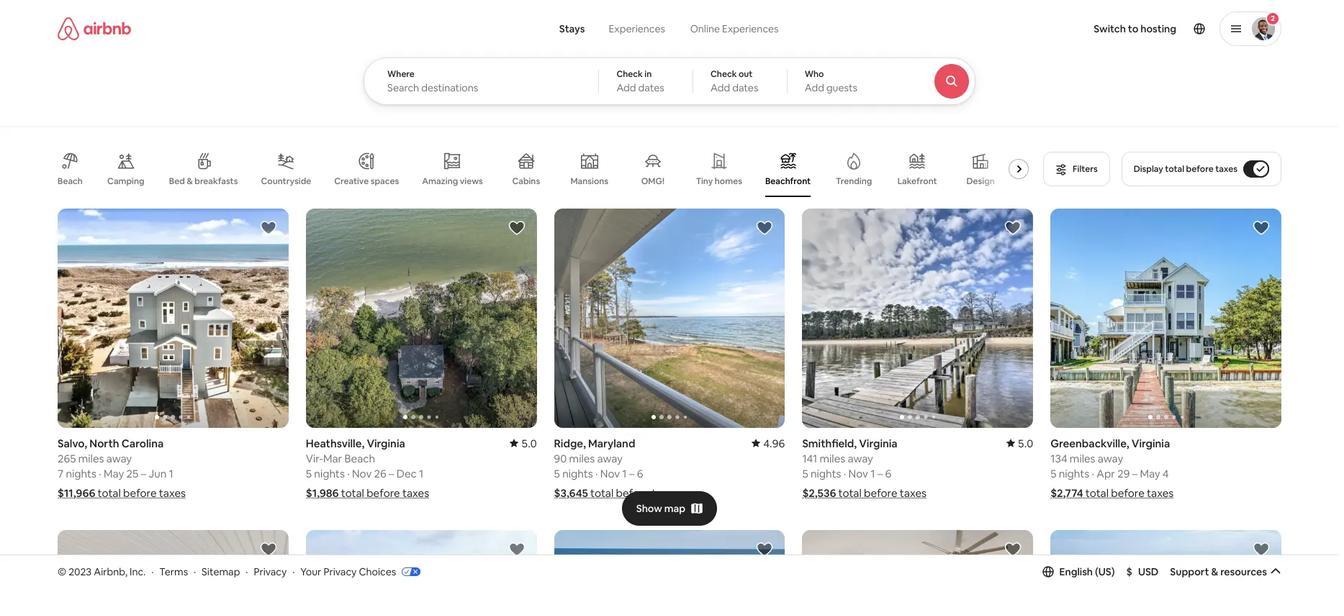 Task type: describe. For each thing, give the bounding box(es) containing it.
beach inside heathsville, virginia vir-mar beach 5 nights · nov 26 – dec 1 $1,986 total before taxes
[[345, 452, 375, 466]]

nights inside "salvo, north carolina 265 miles away 7 nights · may 25 – jun 1 $11,966 total before taxes"
[[66, 467, 97, 481]]

privacy link
[[254, 566, 287, 579]]

265
[[58, 452, 76, 466]]

5.0 for smithfield, virginia 141 miles away 5 nights · nov 1 – 6 $2,536 total before taxes
[[1018, 437, 1034, 451]]

add to wishlist: greenbackville, virginia image
[[1253, 220, 1271, 237]]

salvo, north carolina 265 miles away 7 nights · may 25 – jun 1 $11,966 total before taxes
[[58, 437, 186, 500]]

check out add dates
[[711, 68, 759, 94]]

· inside ridge, maryland 90 miles away 5 nights · nov 1 – 6 $3,645 total before taxes
[[596, 467, 598, 481]]

– for 141 miles away
[[878, 467, 883, 481]]

add inside who add guests
[[805, 81, 825, 94]]

online experiences
[[690, 22, 779, 35]]

amazing
[[422, 176, 458, 187]]

stays
[[560, 22, 585, 35]]

who add guests
[[805, 68, 858, 94]]

check in add dates
[[617, 68, 665, 94]]

nights inside greenbackville, virginia 134 miles away 5 nights · apr 29 – may 4 $2,774 total before taxes
[[1059, 467, 1090, 481]]

jun
[[149, 467, 167, 481]]

terms
[[159, 566, 188, 579]]

english (us)
[[1060, 566, 1115, 579]]

online
[[690, 22, 720, 35]]

vir-
[[306, 452, 323, 466]]

5.0 out of 5 average rating image for heathsville, virginia vir-mar beach 5 nights · nov 26 – dec 1 $1,986 total before taxes
[[510, 437, 537, 451]]

support & resources button
[[1171, 566, 1282, 579]]

before inside "salvo, north carolina 265 miles away 7 nights · may 25 – jun 1 $11,966 total before taxes"
[[123, 487, 157, 500]]

141
[[803, 452, 818, 466]]

5 for vir-mar beach
[[306, 467, 312, 481]]

views
[[460, 176, 483, 187]]

nights for 90 miles away
[[563, 467, 593, 481]]

creative
[[334, 176, 369, 187]]

check for check in add dates
[[617, 68, 643, 80]]

display
[[1134, 164, 1164, 175]]

carolina
[[122, 437, 164, 451]]

$3,645
[[554, 487, 588, 500]]

mansions
[[571, 176, 609, 187]]

add to wishlist: salvo, north carolina image
[[1253, 541, 1271, 559]]

1 inside ridge, maryland 90 miles away 5 nights · nov 1 – 6 $3,645 total before taxes
[[623, 467, 627, 481]]

experiences inside "button"
[[609, 22, 665, 35]]

group containing amazing views
[[58, 141, 1035, 197]]

trending
[[836, 176, 872, 187]]

sitemap link
[[202, 566, 240, 579]]

smithfield, virginia 141 miles away 5 nights · nov 1 – 6 $2,536 total before taxes
[[803, 437, 927, 500]]

dec
[[397, 467, 417, 481]]

taxes inside smithfield, virginia 141 miles away 5 nights · nov 1 – 6 $2,536 total before taxes
[[900, 487, 927, 500]]

5.0 for heathsville, virginia vir-mar beach 5 nights · nov 26 – dec 1 $1,986 total before taxes
[[522, 437, 537, 451]]

nov for 90 miles away
[[601, 467, 620, 481]]

display total before taxes button
[[1122, 152, 1282, 187]]

tiny
[[696, 176, 713, 187]]

$
[[1127, 566, 1133, 579]]

your privacy choices link
[[301, 566, 421, 580]]

5.0 out of 5 average rating image for smithfield, virginia 141 miles away 5 nights · nov 1 – 6 $2,536 total before taxes
[[1007, 437, 1034, 451]]

· inside heathsville, virginia vir-mar beach 5 nights · nov 26 – dec 1 $1,986 total before taxes
[[347, 467, 350, 481]]

1 inside heathsville, virginia vir-mar beach 5 nights · nov 26 – dec 1 $1,986 total before taxes
[[419, 467, 424, 481]]

total inside smithfield, virginia 141 miles away 5 nights · nov 1 – 6 $2,536 total before taxes
[[839, 487, 862, 500]]

creative spaces
[[334, 176, 399, 187]]

add to wishlist: salvo, north carolina image
[[260, 220, 277, 237]]

2
[[1271, 14, 1276, 23]]

miles for 141
[[820, 452, 846, 466]]

show map button
[[622, 492, 718, 526]]

1 inside smithfield, virginia 141 miles away 5 nights · nov 1 – 6 $2,536 total before taxes
[[871, 467, 875, 481]]

$2,774
[[1051, 487, 1084, 500]]

your
[[301, 566, 322, 579]]

$ usd
[[1127, 566, 1159, 579]]

virginia inside greenbackville, virginia 134 miles away 5 nights · apr 29 – may 4 $2,774 total before taxes
[[1132, 437, 1171, 451]]

choices
[[359, 566, 396, 579]]

profile element
[[814, 0, 1282, 58]]

(us)
[[1096, 566, 1115, 579]]

2 button
[[1220, 12, 1282, 46]]

25
[[126, 467, 138, 481]]

none search field containing stays
[[364, 0, 1015, 105]]

terms · sitemap · privacy
[[159, 566, 287, 579]]

show map
[[637, 502, 686, 515]]

· left privacy link
[[246, 566, 248, 579]]

add for check out add dates
[[711, 81, 731, 94]]

– for vir-mar beach
[[389, 467, 394, 481]]

camping
[[107, 176, 144, 187]]

away for 134
[[1098, 452, 1124, 466]]

inc.
[[130, 566, 146, 579]]

©
[[58, 566, 66, 579]]

taxes inside ridge, maryland 90 miles away 5 nights · nov 1 – 6 $3,645 total before taxes
[[652, 487, 679, 500]]

miles for 134
[[1070, 452, 1096, 466]]

countryside
[[261, 176, 311, 187]]

total inside ridge, maryland 90 miles away 5 nights · nov 1 – 6 $3,645 total before taxes
[[591, 487, 614, 500]]

· right terms
[[194, 566, 196, 579]]

usd
[[1139, 566, 1159, 579]]

add to wishlist: smithfield, virginia image
[[1005, 220, 1022, 237]]

bed & breakfasts
[[169, 176, 238, 187]]

english (us) button
[[1043, 566, 1115, 579]]

check for check out add dates
[[711, 68, 737, 80]]

terms link
[[159, 566, 188, 579]]

north
[[90, 437, 119, 451]]

filters
[[1073, 164, 1098, 175]]

4
[[1163, 467, 1169, 481]]

before inside greenbackville, virginia 134 miles away 5 nights · apr 29 – may 4 $2,774 total before taxes
[[1112, 487, 1145, 500]]

add to wishlist: ridge, maryland image
[[757, 220, 774, 237]]

nights for 141 miles away
[[811, 467, 842, 481]]

taxes inside heathsville, virginia vir-mar beach 5 nights · nov 26 – dec 1 $1,986 total before taxes
[[403, 487, 429, 500]]

cabins
[[512, 176, 540, 187]]

switch
[[1094, 22, 1126, 35]]

amazing views
[[422, 176, 483, 187]]

ridge,
[[554, 437, 586, 451]]

virginia for 141 miles away
[[859, 437, 898, 451]]

before inside smithfield, virginia 141 miles away 5 nights · nov 1 – 6 $2,536 total before taxes
[[864, 487, 898, 500]]

total inside heathsville, virginia vir-mar beach 5 nights · nov 26 – dec 1 $1,986 total before taxes
[[341, 487, 364, 500]]

in
[[645, 68, 652, 80]]

nights for vir-mar beach
[[314, 467, 345, 481]]

4.96
[[764, 437, 785, 451]]

omg!
[[642, 176, 665, 187]]

6 for 90 miles away
[[637, 467, 643, 481]]

salvo,
[[58, 437, 87, 451]]

smithfield,
[[803, 437, 857, 451]]

may inside greenbackville, virginia 134 miles away 5 nights · apr 29 – may 4 $2,774 total before taxes
[[1140, 467, 1161, 481]]

airbnb,
[[94, 566, 127, 579]]

sitemap
[[202, 566, 240, 579]]

display total before taxes
[[1134, 164, 1238, 175]]



Task type: locate. For each thing, give the bounding box(es) containing it.
1 horizontal spatial 5.0
[[1018, 437, 1034, 451]]

miles inside ridge, maryland 90 miles away 5 nights · nov 1 – 6 $3,645 total before taxes
[[569, 452, 595, 466]]

5 down 141
[[803, 467, 809, 481]]

virginia right smithfield,
[[859, 437, 898, 451]]

filters button
[[1044, 152, 1110, 187]]

check left out
[[711, 68, 737, 80]]

away for 141
[[848, 452, 874, 466]]

before down 25
[[123, 487, 157, 500]]

taxes inside greenbackville, virginia 134 miles away 5 nights · apr 29 – may 4 $2,774 total before taxes
[[1147, 487, 1174, 500]]

breakfasts
[[195, 176, 238, 187]]

privacy right your at the bottom of page
[[324, 566, 357, 579]]

2 5 from the left
[[554, 467, 560, 481]]

away inside ridge, maryland 90 miles away 5 nights · nov 1 – 6 $3,645 total before taxes
[[598, 452, 623, 466]]

ridge, maryland 90 miles away 5 nights · nov 1 – 6 $3,645 total before taxes
[[554, 437, 679, 500]]

miles down the greenbackville,
[[1070, 452, 1096, 466]]

– inside greenbackville, virginia 134 miles away 5 nights · apr 29 – may 4 $2,774 total before taxes
[[1133, 467, 1138, 481]]

1 horizontal spatial &
[[1212, 566, 1219, 579]]

away inside greenbackville, virginia 134 miles away 5 nights · apr 29 – may 4 $2,774 total before taxes
[[1098, 452, 1124, 466]]

5 for 141 miles away
[[803, 467, 809, 481]]

taxes inside "salvo, north carolina 265 miles away 7 nights · may 25 – jun 1 $11,966 total before taxes"
[[159, 487, 186, 500]]

greenbackville,
[[1051, 437, 1130, 451]]

1 horizontal spatial dates
[[733, 81, 759, 94]]

nov down smithfield,
[[849, 467, 869, 481]]

virginia
[[367, 437, 405, 451], [859, 437, 898, 451], [1132, 437, 1171, 451]]

group
[[58, 141, 1035, 197], [58, 209, 289, 428], [306, 209, 537, 428], [554, 209, 785, 428], [803, 209, 1034, 428], [1051, 209, 1282, 428], [58, 531, 289, 590], [306, 531, 537, 590], [554, 531, 785, 590], [803, 531, 1034, 590], [1051, 531, 1282, 590]]

© 2023 airbnb, inc. ·
[[58, 566, 154, 579]]

– for 90 miles away
[[629, 467, 635, 481]]

· down north
[[99, 467, 101, 481]]

2 5.0 out of 5 average rating image from the left
[[1007, 437, 1034, 451]]

lakefront
[[898, 176, 938, 187]]

2 virginia from the left
[[859, 437, 898, 451]]

total inside "salvo, north carolina 265 miles away 7 nights · may 25 – jun 1 $11,966 total before taxes"
[[98, 487, 121, 500]]

1 inside "salvo, north carolina 265 miles away 7 nights · may 25 – jun 1 $11,966 total before taxes"
[[169, 467, 173, 481]]

experiences
[[609, 22, 665, 35], [722, 22, 779, 35]]

add down "experiences" "button" on the top of the page
[[617, 81, 636, 94]]

dates for check out add dates
[[733, 81, 759, 94]]

4 5 from the left
[[1051, 467, 1057, 481]]

away inside "salvo, north carolina 265 miles away 7 nights · may 25 – jun 1 $11,966 total before taxes"
[[106, 452, 132, 466]]

5 nights from the left
[[1059, 467, 1090, 481]]

1 experiences from the left
[[609, 22, 665, 35]]

before right $2,536
[[864, 487, 898, 500]]

nights up $11,966 at the left
[[66, 467, 97, 481]]

2 1 from the left
[[419, 467, 424, 481]]

english
[[1060, 566, 1093, 579]]

5.0 out of 5 average rating image
[[510, 437, 537, 451], [1007, 437, 1034, 451]]

6
[[637, 467, 643, 481], [886, 467, 892, 481]]

away up 25
[[106, 452, 132, 466]]

miles down smithfield,
[[820, 452, 846, 466]]

& right the "support"
[[1212, 566, 1219, 579]]

away down maryland
[[598, 452, 623, 466]]

5 down 90
[[554, 467, 560, 481]]

nights inside smithfield, virginia 141 miles away 5 nights · nov 1 – 6 $2,536 total before taxes
[[811, 467, 842, 481]]

may inside "salvo, north carolina 265 miles away 7 nights · may 25 – jun 1 $11,966 total before taxes"
[[104, 467, 124, 481]]

0 horizontal spatial beach
[[58, 176, 83, 187]]

map
[[665, 502, 686, 515]]

1 add from the left
[[617, 81, 636, 94]]

2 nov from the left
[[601, 467, 620, 481]]

miles
[[78, 452, 104, 466], [569, 452, 595, 466], [820, 452, 846, 466], [1070, 452, 1096, 466]]

3 – from the left
[[629, 467, 635, 481]]

2 horizontal spatial nov
[[849, 467, 869, 481]]

5 for 90 miles away
[[554, 467, 560, 481]]

6 inside ridge, maryland 90 miles away 5 nights · nov 1 – 6 $3,645 total before taxes
[[637, 467, 643, 481]]

0 horizontal spatial privacy
[[254, 566, 287, 579]]

taxes inside button
[[1216, 164, 1238, 175]]

None search field
[[364, 0, 1015, 105]]

miles inside greenbackville, virginia 134 miles away 5 nights · apr 29 – may 4 $2,774 total before taxes
[[1070, 452, 1096, 466]]

total inside button
[[1166, 164, 1185, 175]]

0 horizontal spatial 5.0 out of 5 average rating image
[[510, 437, 537, 451]]

greenbackville, virginia 134 miles away 5 nights · apr 29 – may 4 $2,774 total before taxes
[[1051, 437, 1174, 500]]

0 horizontal spatial may
[[104, 467, 124, 481]]

4 miles from the left
[[1070, 452, 1096, 466]]

total right 'display'
[[1166, 164, 1185, 175]]

0 horizontal spatial nov
[[352, 467, 372, 481]]

add inside check out add dates
[[711, 81, 731, 94]]

nights down 'mar'
[[314, 467, 345, 481]]

nights inside heathsville, virginia vir-mar beach 5 nights · nov 26 – dec 1 $1,986 total before taxes
[[314, 467, 345, 481]]

1 horizontal spatial privacy
[[324, 566, 357, 579]]

1 horizontal spatial 5.0 out of 5 average rating image
[[1007, 437, 1034, 451]]

heathsville, virginia vir-mar beach 5 nights · nov 26 – dec 1 $1,986 total before taxes
[[306, 437, 429, 500]]

away
[[106, 452, 132, 466], [598, 452, 623, 466], [848, 452, 874, 466], [1098, 452, 1124, 466]]

where
[[388, 68, 415, 80]]

add inside "check in add dates"
[[617, 81, 636, 94]]

Where field
[[388, 81, 576, 94]]

privacy
[[254, 566, 287, 579], [324, 566, 357, 579]]

· left your at the bottom of page
[[293, 566, 295, 579]]

miles down ridge, on the bottom left of the page
[[569, 452, 595, 466]]

beach
[[58, 176, 83, 187], [345, 452, 375, 466]]

1 horizontal spatial nov
[[601, 467, 620, 481]]

5.0
[[522, 437, 537, 451], [1018, 437, 1034, 451]]

29
[[1118, 467, 1130, 481]]

add to wishlist: virginia beach, virginia image
[[260, 541, 277, 559]]

1 nov from the left
[[352, 467, 372, 481]]

0 horizontal spatial dates
[[639, 81, 665, 94]]

0 horizontal spatial add
[[617, 81, 636, 94]]

3 1 from the left
[[623, 467, 627, 481]]

mar
[[323, 452, 342, 466]]

support & resources
[[1171, 566, 1268, 579]]

miles inside "salvo, north carolina 265 miles away 7 nights · may 25 – jun 1 $11,966 total before taxes"
[[78, 452, 104, 466]]

– inside heathsville, virginia vir-mar beach 5 nights · nov 26 – dec 1 $1,986 total before taxes
[[389, 467, 394, 481]]

before
[[1187, 164, 1214, 175], [123, 487, 157, 500], [367, 487, 400, 500], [616, 487, 650, 500], [864, 487, 898, 500], [1112, 487, 1145, 500]]

1 away from the left
[[106, 452, 132, 466]]

1 dates from the left
[[639, 81, 665, 94]]

spaces
[[371, 176, 399, 187]]

5 down 134
[[1051, 467, 1057, 481]]

& for support
[[1212, 566, 1219, 579]]

0 horizontal spatial 5.0
[[522, 437, 537, 451]]

26
[[374, 467, 387, 481]]

1
[[169, 467, 173, 481], [419, 467, 424, 481], [623, 467, 627, 481], [871, 467, 875, 481]]

total right $11,966 at the left
[[98, 487, 121, 500]]

1 nights from the left
[[66, 467, 97, 481]]

1 vertical spatial &
[[1212, 566, 1219, 579]]

4 – from the left
[[878, 467, 883, 481]]

what can we help you find? tab list
[[548, 14, 678, 43]]

· inside smithfield, virginia 141 miles away 5 nights · nov 1 – 6 $2,536 total before taxes
[[844, 467, 847, 481]]

may left '4'
[[1140, 467, 1161, 481]]

0 horizontal spatial &
[[187, 176, 193, 187]]

1 horizontal spatial experiences
[[722, 22, 779, 35]]

1 add to wishlist: rodanthe, north carolina image from the left
[[508, 541, 526, 559]]

2 away from the left
[[598, 452, 623, 466]]

maryland
[[589, 437, 636, 451]]

5 down vir-
[[306, 467, 312, 481]]

· down maryland
[[596, 467, 598, 481]]

0 vertical spatial &
[[187, 176, 193, 187]]

2 may from the left
[[1140, 467, 1161, 481]]

1 horizontal spatial virginia
[[859, 437, 898, 451]]

1 5.0 from the left
[[522, 437, 537, 451]]

virginia up '4'
[[1132, 437, 1171, 451]]

1 vertical spatial beach
[[345, 452, 375, 466]]

resources
[[1221, 566, 1268, 579]]

0 horizontal spatial add to wishlist: rodanthe, north carolina image
[[508, 541, 526, 559]]

1 virginia from the left
[[367, 437, 405, 451]]

2 6 from the left
[[886, 467, 892, 481]]

0 vertical spatial beach
[[58, 176, 83, 187]]

virginia inside heathsville, virginia vir-mar beach 5 nights · nov 26 – dec 1 $1,986 total before taxes
[[367, 437, 405, 451]]

add to wishlist: heathsville, virginia image
[[508, 220, 526, 237]]

2 horizontal spatial add
[[805, 81, 825, 94]]

add
[[617, 81, 636, 94], [711, 81, 731, 94], [805, 81, 825, 94]]

switch to hosting
[[1094, 22, 1177, 35]]

1 5 from the left
[[306, 467, 312, 481]]

6 inside smithfield, virginia 141 miles away 5 nights · nov 1 – 6 $2,536 total before taxes
[[886, 467, 892, 481]]

dates down in on the left
[[639, 81, 665, 94]]

away down smithfield,
[[848, 452, 874, 466]]

1 miles from the left
[[78, 452, 104, 466]]

nov inside heathsville, virginia vir-mar beach 5 nights · nov 26 – dec 1 $1,986 total before taxes
[[352, 467, 372, 481]]

0 horizontal spatial virginia
[[367, 437, 405, 451]]

out
[[739, 68, 753, 80]]

tiny homes
[[696, 176, 743, 187]]

134
[[1051, 452, 1068, 466]]

3 add from the left
[[805, 81, 825, 94]]

7
[[58, 467, 63, 481]]

$11,966
[[58, 487, 95, 500]]

show
[[637, 502, 663, 515]]

beach inside 'group'
[[58, 176, 83, 187]]

total inside greenbackville, virginia 134 miles away 5 nights · apr 29 – may 4 $2,774 total before taxes
[[1086, 487, 1109, 500]]

guests
[[827, 81, 858, 94]]

4 1 from the left
[[871, 467, 875, 481]]

2 horizontal spatial virginia
[[1132, 437, 1171, 451]]

– inside smithfield, virginia 141 miles away 5 nights · nov 1 – 6 $2,536 total before taxes
[[878, 467, 883, 481]]

– inside ridge, maryland 90 miles away 5 nights · nov 1 – 6 $3,645 total before taxes
[[629, 467, 635, 481]]

switch to hosting link
[[1086, 14, 1186, 44]]

before inside 'display total before taxes' button
[[1187, 164, 1214, 175]]

add for check in add dates
[[617, 81, 636, 94]]

1 horizontal spatial beach
[[345, 452, 375, 466]]

before down 29
[[1112, 487, 1145, 500]]

nov
[[352, 467, 372, 481], [601, 467, 620, 481], [849, 467, 869, 481]]

total right "$3,645" on the left bottom of page
[[591, 487, 614, 500]]

· left apr
[[1092, 467, 1095, 481]]

5 inside smithfield, virginia 141 miles away 5 nights · nov 1 – 6 $2,536 total before taxes
[[803, 467, 809, 481]]

before right 'display'
[[1187, 164, 1214, 175]]

1 horizontal spatial 6
[[886, 467, 892, 481]]

4 nights from the left
[[811, 467, 842, 481]]

· inside greenbackville, virginia 134 miles away 5 nights · apr 29 – may 4 $2,774 total before taxes
[[1092, 467, 1095, 481]]

dates
[[639, 81, 665, 94], [733, 81, 759, 94]]

add to wishlist: rodanthe, north carolina image
[[508, 541, 526, 559], [1005, 541, 1022, 559]]

5 inside ridge, maryland 90 miles away 5 nights · nov 1 – 6 $3,645 total before taxes
[[554, 467, 560, 481]]

check left in on the left
[[617, 68, 643, 80]]

nov down maryland
[[601, 467, 620, 481]]

3 miles from the left
[[820, 452, 846, 466]]

&
[[187, 176, 193, 187], [1212, 566, 1219, 579]]

nights up "$3,645" on the left bottom of page
[[563, 467, 593, 481]]

before down '26'
[[367, 487, 400, 500]]

2 dates from the left
[[733, 81, 759, 94]]

your privacy choices
[[301, 566, 396, 579]]

4 away from the left
[[1098, 452, 1124, 466]]

5.0 left the greenbackville,
[[1018, 437, 1034, 451]]

1 horizontal spatial may
[[1140, 467, 1161, 481]]

2 privacy from the left
[[324, 566, 357, 579]]

5 – from the left
[[1133, 467, 1138, 481]]

before inside heathsville, virginia vir-mar beach 5 nights · nov 26 – dec 1 $1,986 total before taxes
[[367, 487, 400, 500]]

to
[[1129, 22, 1139, 35]]

nights up $2,536
[[811, 467, 842, 481]]

5 inside heathsville, virginia vir-mar beach 5 nights · nov 26 – dec 1 $1,986 total before taxes
[[306, 467, 312, 481]]

2 – from the left
[[389, 467, 394, 481]]

beach up '26'
[[345, 452, 375, 466]]

2 add to wishlist: rodanthe, north carolina image from the left
[[1005, 541, 1022, 559]]

1 check from the left
[[617, 68, 643, 80]]

2 miles from the left
[[569, 452, 595, 466]]

away inside smithfield, virginia 141 miles away 5 nights · nov 1 – 6 $2,536 total before taxes
[[848, 452, 874, 466]]

2 nights from the left
[[314, 467, 345, 481]]

1 5.0 out of 5 average rating image from the left
[[510, 437, 537, 451]]

miles inside smithfield, virginia 141 miles away 5 nights · nov 1 – 6 $2,536 total before taxes
[[820, 452, 846, 466]]

$1,986
[[306, 487, 339, 500]]

nights up $2,774
[[1059, 467, 1090, 481]]

3 virginia from the left
[[1132, 437, 1171, 451]]

add down who
[[805, 81, 825, 94]]

6 for 141 miles away
[[886, 467, 892, 481]]

3 nights from the left
[[563, 467, 593, 481]]

1 may from the left
[[104, 467, 124, 481]]

homes
[[715, 176, 743, 187]]

heathsville,
[[306, 437, 365, 451]]

bed
[[169, 176, 185, 187]]

may
[[104, 467, 124, 481], [1140, 467, 1161, 481]]

hosting
[[1141, 22, 1177, 35]]

support
[[1171, 566, 1210, 579]]

2 experiences from the left
[[722, 22, 779, 35]]

dates down out
[[733, 81, 759, 94]]

5 inside greenbackville, virginia 134 miles away 5 nights · apr 29 – may 4 $2,774 total before taxes
[[1051, 467, 1057, 481]]

nov left '26'
[[352, 467, 372, 481]]

– inside "salvo, north carolina 265 miles away 7 nights · may 25 – jun 1 $11,966 total before taxes"
[[141, 467, 146, 481]]

before up show
[[616, 487, 650, 500]]

1 6 from the left
[[637, 467, 643, 481]]

check inside "check in add dates"
[[617, 68, 643, 80]]

5.0 out of 5 average rating image left ridge, on the bottom left of the page
[[510, 437, 537, 451]]

nights inside ridge, maryland 90 miles away 5 nights · nov 1 – 6 $3,645 total before taxes
[[563, 467, 593, 481]]

nov inside smithfield, virginia 141 miles away 5 nights · nov 1 – 6 $2,536 total before taxes
[[849, 467, 869, 481]]

0 horizontal spatial experiences
[[609, 22, 665, 35]]

check
[[617, 68, 643, 80], [711, 68, 737, 80]]

before inside ridge, maryland 90 miles away 5 nights · nov 1 – 6 $3,645 total before taxes
[[616, 487, 650, 500]]

beachfront
[[766, 176, 811, 187]]

virginia up '26'
[[367, 437, 405, 451]]

stays button
[[548, 14, 597, 43]]

–
[[141, 467, 146, 481], [389, 467, 394, 481], [629, 467, 635, 481], [878, 467, 883, 481], [1133, 467, 1138, 481]]

miles for 90
[[569, 452, 595, 466]]

virginia inside smithfield, virginia 141 miles away 5 nights · nov 1 – 6 $2,536 total before taxes
[[859, 437, 898, 451]]

0 horizontal spatial check
[[617, 68, 643, 80]]

5.0 out of 5 average rating image left the greenbackville,
[[1007, 437, 1034, 451]]

$2,536
[[803, 487, 837, 500]]

1 horizontal spatial add to wishlist: rodanthe, north carolina image
[[1005, 541, 1022, 559]]

privacy down add to wishlist: virginia beach, virginia image at left bottom
[[254, 566, 287, 579]]

4.96 out of 5 average rating image
[[752, 437, 785, 451]]

may left 25
[[104, 467, 124, 481]]

1 horizontal spatial check
[[711, 68, 737, 80]]

stays tab panel
[[364, 58, 1015, 105]]

3 5 from the left
[[803, 467, 809, 481]]

add down the online experiences
[[711, 81, 731, 94]]

5.0 left ridge, on the bottom left of the page
[[522, 437, 537, 451]]

taxes
[[1216, 164, 1238, 175], [159, 487, 186, 500], [403, 487, 429, 500], [652, 487, 679, 500], [900, 487, 927, 500], [1147, 487, 1174, 500]]

nov for vir-mar beach
[[352, 467, 372, 481]]

away for 90
[[598, 452, 623, 466]]

· right inc.
[[151, 566, 154, 579]]

away up apr
[[1098, 452, 1124, 466]]

nov for 141 miles away
[[849, 467, 869, 481]]

design
[[967, 176, 995, 187]]

· left '26'
[[347, 467, 350, 481]]

total down apr
[[1086, 487, 1109, 500]]

1 1 from the left
[[169, 467, 173, 481]]

2 add from the left
[[711, 81, 731, 94]]

online experiences link
[[678, 14, 792, 43]]

& right bed
[[187, 176, 193, 187]]

virginia for vir-mar beach
[[367, 437, 405, 451]]

dates inside check out add dates
[[733, 81, 759, 94]]

3 nov from the left
[[849, 467, 869, 481]]

1 horizontal spatial add
[[711, 81, 731, 94]]

check inside check out add dates
[[711, 68, 737, 80]]

experiences button
[[597, 14, 678, 43]]

nov inside ridge, maryland 90 miles away 5 nights · nov 1 – 6 $3,645 total before taxes
[[601, 467, 620, 481]]

90
[[554, 452, 567, 466]]

experiences right online
[[722, 22, 779, 35]]

2023
[[69, 566, 92, 579]]

apr
[[1097, 467, 1116, 481]]

add to wishlist: corolla, north carolina image
[[757, 541, 774, 559]]

experiences up in on the left
[[609, 22, 665, 35]]

3 away from the left
[[848, 452, 874, 466]]

0 horizontal spatial 6
[[637, 467, 643, 481]]

total right $2,536
[[839, 487, 862, 500]]

dates for check in add dates
[[639, 81, 665, 94]]

& for bed
[[187, 176, 193, 187]]

dates inside "check in add dates"
[[639, 81, 665, 94]]

· inside "salvo, north carolina 265 miles away 7 nights · may 25 – jun 1 $11,966 total before taxes"
[[99, 467, 101, 481]]

2 5.0 from the left
[[1018, 437, 1034, 451]]

total right $1,986
[[341, 487, 364, 500]]

beach left camping
[[58, 176, 83, 187]]

2 check from the left
[[711, 68, 737, 80]]

miles down north
[[78, 452, 104, 466]]

1 privacy from the left
[[254, 566, 287, 579]]

1 – from the left
[[141, 467, 146, 481]]

· down smithfield,
[[844, 467, 847, 481]]



Task type: vqa. For each thing, say whether or not it's contained in the screenshot.
$3,645
yes



